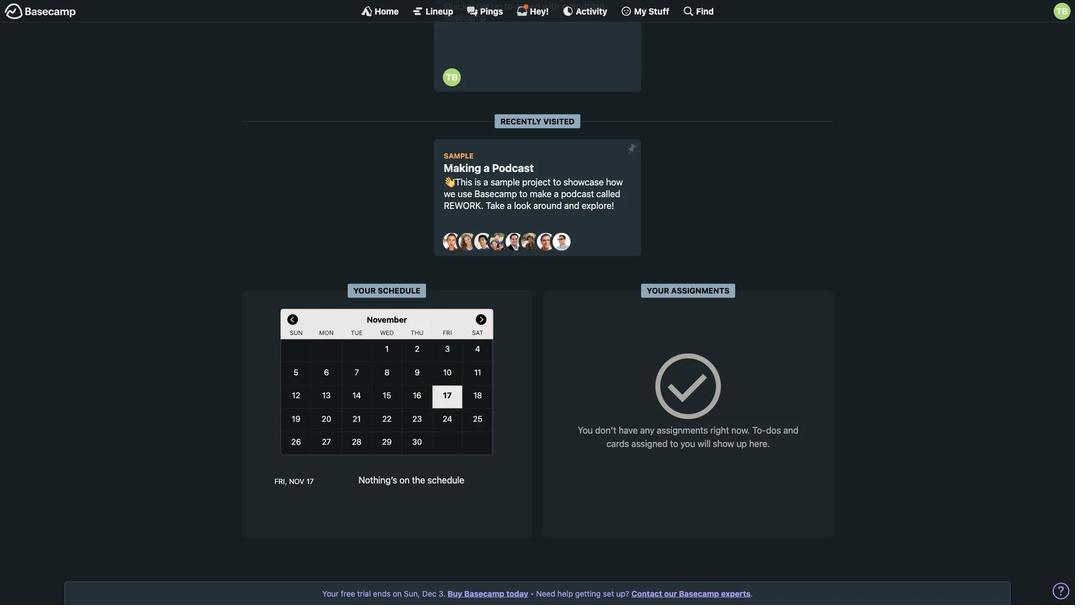 Task type: vqa. For each thing, say whether or not it's contained in the screenshot.
Jer Mill image
no



Task type: locate. For each thing, give the bounding box(es) containing it.
get
[[477, 1, 490, 11]]

free
[[341, 589, 355, 598]]

november
[[367, 315, 407, 324]]

and inside sample making a podcast 👋 this is a sample project to showcase how we use basecamp to make a podcast called rework. take a look around and explore!
[[565, 200, 580, 211]]

on
[[400, 475, 410, 486], [393, 589, 402, 598]]

0 vertical spatial and
[[565, 200, 580, 211]]

1 vertical spatial up
[[737, 438, 747, 449]]

1 horizontal spatial and
[[784, 425, 799, 435]]

0 horizontal spatial and
[[565, 200, 580, 211]]

1 vertical spatial and
[[784, 425, 799, 435]]

sample making a podcast 👋 this is a sample project to showcase how we use basecamp to make a podcast called rework. take a look around and explore!
[[444, 151, 623, 211]]

1 vertical spatial on
[[393, 589, 402, 598]]

and
[[565, 200, 580, 211], [784, 425, 799, 435]]

jared davis image
[[475, 233, 492, 251]]

getting
[[576, 589, 601, 598]]

my stuff
[[635, 6, 670, 16]]

cheryl walters image
[[459, 233, 477, 251]]

project
[[523, 177, 551, 187]]

on left the
[[400, 475, 410, 486]]

home
[[375, 6, 399, 16]]

0 vertical spatial up
[[492, 1, 503, 11]]

ends
[[373, 589, 391, 598]]

1 horizontal spatial your
[[354, 286, 376, 295]]

my stuff button
[[621, 6, 670, 17]]

1 horizontal spatial up
[[737, 438, 747, 449]]

None submit
[[624, 140, 642, 157]]

to right project
[[553, 177, 562, 187]]

experts
[[722, 589, 751, 598]]

and right to‑dos
[[784, 425, 799, 435]]

your for your schedule
[[354, 286, 376, 295]]

your left the schedule
[[354, 286, 376, 295]]

now.
[[732, 425, 750, 435]]

basecamp right buy
[[465, 589, 505, 598]]

to right the pings
[[505, 1, 513, 11]]

tim burton image
[[443, 68, 461, 86]]

basecamp up take
[[475, 188, 517, 199]]

to‑dos
[[753, 425, 782, 435]]

to
[[505, 1, 513, 11], [553, 177, 562, 187], [520, 188, 528, 199], [671, 438, 679, 449]]

lineup link
[[412, 6, 454, 17]]

wed
[[380, 329, 394, 336]]

buy basecamp today link
[[448, 589, 529, 598]]

sample
[[444, 151, 474, 160]]

0 horizontal spatial up
[[492, 1, 503, 11]]

podcast
[[561, 188, 594, 199]]

this
[[455, 177, 473, 187]]

thu
[[411, 329, 424, 336]]

speed
[[515, 1, 540, 11]]

a right making
[[484, 162, 490, 174]]

sample
[[491, 177, 520, 187]]

2 horizontal spatial your
[[647, 286, 670, 295]]

basecamp
[[444, 12, 487, 23], [475, 188, 517, 199], [465, 589, 505, 598], [679, 589, 720, 598]]

assignments
[[657, 425, 708, 435]]

a up around
[[554, 188, 559, 199]]

nothing's
[[359, 475, 397, 486]]

your assignments
[[647, 286, 730, 295]]

make
[[530, 188, 552, 199]]

explore!
[[582, 200, 615, 211]]

steve marsh image
[[537, 233, 555, 251]]

a
[[484, 162, 490, 174], [484, 177, 489, 187], [554, 188, 559, 199], [507, 200, 512, 211]]

up right the get
[[492, 1, 503, 11]]

buy
[[448, 589, 463, 598]]

help
[[558, 589, 573, 598]]

basecamp down quickly
[[444, 12, 487, 23]]

podcast
[[492, 162, 534, 174]]

use
[[458, 188, 472, 199]]

victor cooper image
[[553, 233, 571, 251]]

your left the assignments
[[647, 286, 670, 295]]

fri
[[443, 329, 452, 336]]

is
[[475, 177, 481, 187]]

called
[[597, 188, 621, 199]]

your left free
[[323, 589, 339, 598]]

activity
[[576, 6, 608, 16]]

don't
[[596, 425, 617, 435]]

show
[[713, 438, 735, 449]]

rework.
[[444, 200, 484, 211]]

set
[[603, 589, 614, 598]]

main element
[[0, 0, 1076, 22]]

dec
[[422, 589, 437, 598]]

sat
[[472, 329, 484, 336]]

quickly
[[444, 1, 474, 11]]

basecamp inside sample making a podcast 👋 this is a sample project to showcase how we use basecamp to make a podcast called rework. take a look around and explore!
[[475, 188, 517, 199]]

and inside you don't have any assignments right now. to‑dos and cards assigned to you will show up here.
[[784, 425, 799, 435]]

your schedule
[[354, 286, 421, 295]]

your
[[354, 286, 376, 295], [647, 286, 670, 295], [323, 589, 339, 598]]

to left you
[[671, 438, 679, 449]]

on left the sun,
[[393, 589, 402, 598]]

and down podcast on the top right
[[565, 200, 580, 211]]

take
[[486, 200, 505, 211]]

will
[[698, 438, 711, 449]]

stuff
[[649, 6, 670, 16]]

up
[[492, 1, 503, 11], [737, 438, 747, 449]]

everything
[[562, 1, 605, 11]]

pings button
[[467, 6, 503, 17]]

up down the now.
[[737, 438, 747, 449]]

to inside you don't have any assignments right now. to‑dos and cards assigned to you will show up here.
[[671, 438, 679, 449]]



Task type: describe. For each thing, give the bounding box(es) containing it.
up inside you don't have any assignments right now. to‑dos and cards assigned to you will show up here.
[[737, 438, 747, 449]]

quickly get up to speed with everything basecamp link
[[434, 0, 642, 92]]

nov
[[289, 477, 305, 485]]

nothing's on the schedule
[[359, 475, 465, 486]]

tue
[[351, 329, 363, 336]]

mon
[[319, 329, 334, 336]]

a left look
[[507, 200, 512, 211]]

you
[[578, 425, 593, 435]]

activity link
[[563, 6, 608, 17]]

👋
[[444, 177, 453, 187]]

home link
[[361, 6, 399, 17]]

assigned
[[632, 438, 668, 449]]

making
[[444, 162, 482, 174]]

my
[[635, 6, 647, 16]]

the
[[412, 475, 425, 486]]

jennifer young image
[[490, 233, 508, 251]]

up?
[[617, 589, 630, 598]]

schedule
[[378, 286, 421, 295]]

our
[[665, 589, 677, 598]]

trial
[[357, 589, 371, 598]]

to inside quickly get up to speed with everything basecamp
[[505, 1, 513, 11]]

you
[[681, 438, 696, 449]]

pings
[[480, 6, 503, 16]]

today
[[507, 589, 529, 598]]

0 vertical spatial on
[[400, 475, 410, 486]]

•
[[531, 589, 534, 598]]

showcase
[[564, 177, 604, 187]]

a right is
[[484, 177, 489, 187]]

to up look
[[520, 188, 528, 199]]

we
[[444, 188, 456, 199]]

basecamp right our on the right
[[679, 589, 720, 598]]

annie bryan image
[[443, 233, 461, 251]]

0 horizontal spatial your
[[323, 589, 339, 598]]

recently visited
[[501, 117, 575, 126]]

.
[[751, 589, 753, 598]]

cards
[[607, 438, 629, 449]]

up inside quickly get up to speed with everything basecamp
[[492, 1, 503, 11]]

find
[[697, 6, 714, 16]]

around
[[534, 200, 562, 211]]

hey!
[[530, 6, 549, 16]]

sun,
[[404, 589, 420, 598]]

you don't have any assignments right now. to‑dos and cards assigned to you will show up here.
[[578, 425, 799, 449]]

3.
[[439, 589, 446, 598]]

your free trial ends on sun, dec  3. buy basecamp today • need help getting set up? contact our basecamp experts .
[[323, 589, 753, 598]]

hey! button
[[517, 4, 549, 17]]

17
[[307, 477, 314, 485]]

sun
[[290, 329, 303, 336]]

assignments
[[672, 286, 730, 295]]

basecamp inside quickly get up to speed with everything basecamp
[[444, 12, 487, 23]]

nicole katz image
[[522, 233, 540, 251]]

josh fiske image
[[506, 233, 524, 251]]

quickly get up to speed with everything basecamp
[[444, 1, 605, 23]]

find button
[[683, 6, 714, 17]]

need
[[536, 589, 556, 598]]

look
[[514, 200, 531, 211]]

right
[[711, 425, 730, 435]]

have
[[619, 425, 638, 435]]

here.
[[750, 438, 770, 449]]

recently
[[501, 117, 542, 126]]

contact our basecamp experts link
[[632, 589, 751, 598]]

tim burton image
[[1054, 3, 1071, 20]]

fri, nov 17
[[275, 477, 314, 485]]

lineup
[[426, 6, 454, 16]]

visited
[[544, 117, 575, 126]]

with
[[543, 1, 560, 11]]

schedule
[[428, 475, 465, 486]]

switch accounts image
[[4, 3, 76, 20]]

how
[[606, 177, 623, 187]]

your for your assignments
[[647, 286, 670, 295]]

contact
[[632, 589, 663, 598]]

any
[[640, 425, 655, 435]]

fri,
[[275, 477, 287, 485]]



